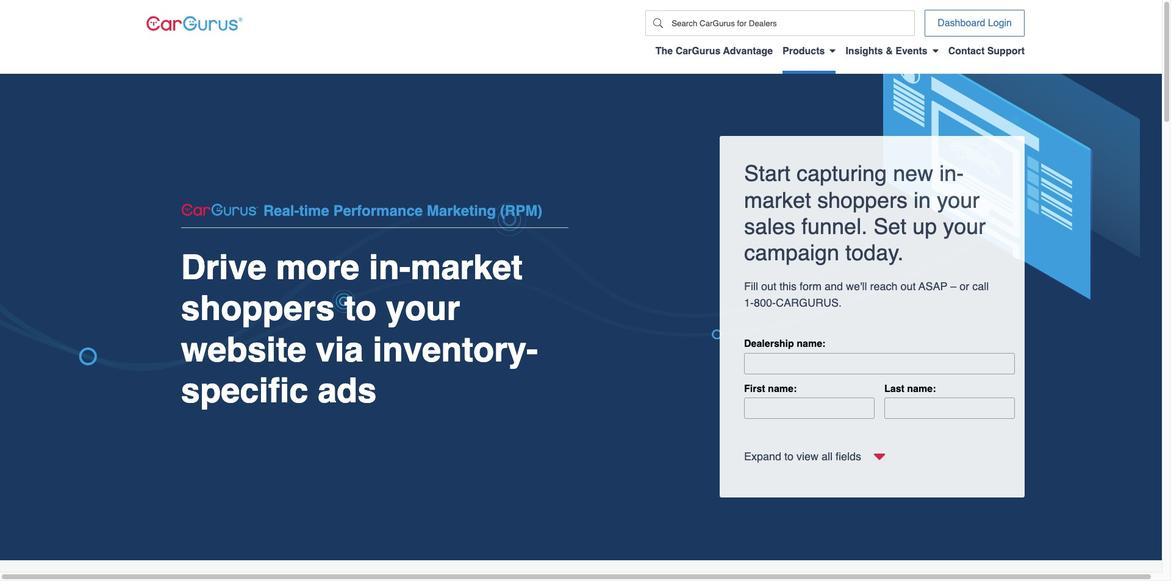 Task type: vqa. For each thing, say whether or not it's contained in the screenshot.
'Last'
yes



Task type: locate. For each thing, give the bounding box(es) containing it.
out right reach
[[901, 280, 916, 293]]

0 vertical spatial market
[[744, 188, 811, 213]]

first name:
[[744, 383, 797, 394]]

this
[[780, 280, 797, 293]]

0 horizontal spatial shoppers
[[181, 289, 335, 329]]

up
[[913, 214, 937, 239]]

0 vertical spatial shoppers
[[818, 188, 908, 213]]

out up 800-
[[761, 280, 777, 293]]

via
[[316, 330, 363, 369]]

market inside the "start capturing new in- market shoppers in your sales funnel. set up your campaign today."
[[744, 188, 811, 213]]

1 horizontal spatial shoppers
[[818, 188, 908, 213]]

to inside drive more in-market shoppers to your website via inventory- specific ads
[[344, 289, 377, 329]]

&
[[886, 46, 893, 57]]

market down marketing
[[411, 248, 523, 288]]

name:
[[797, 339, 826, 350], [768, 383, 797, 394], [907, 383, 936, 394]]

drive
[[181, 248, 267, 288]]

1 horizontal spatial in-
[[940, 161, 964, 186]]

name: right last
[[907, 383, 936, 394]]

your right "up"
[[943, 214, 986, 239]]

last name:
[[885, 383, 936, 394]]

advantage
[[723, 46, 773, 57]]

name: for dealership name:
[[797, 339, 826, 350]]

your up inventory-
[[386, 289, 460, 329]]

1 vertical spatial shoppers
[[181, 289, 335, 329]]

fields
[[836, 450, 861, 463]]

in-
[[940, 161, 964, 186], [369, 248, 411, 288]]

in- right the "new"
[[940, 161, 964, 186]]

1 horizontal spatial to
[[785, 450, 794, 463]]

name: right first
[[768, 383, 797, 394]]

(rpm)
[[500, 203, 542, 220]]

to left view
[[785, 450, 794, 463]]

dashboard
[[938, 18, 986, 29]]

shoppers
[[818, 188, 908, 213], [181, 289, 335, 329]]

cargurus logo image
[[146, 16, 243, 31]]

shoppers inside drive more in-market shoppers to your website via inventory- specific ads
[[181, 289, 335, 329]]

your right in
[[937, 188, 980, 213]]

0 horizontal spatial market
[[411, 248, 523, 288]]

insights
[[846, 46, 883, 57]]

the cargurus advantage link
[[656, 46, 773, 64]]

shoppers down "capturing"
[[818, 188, 908, 213]]

marketing
[[427, 203, 496, 220]]

the cargurus advantage
[[656, 46, 773, 57]]

capturing
[[797, 161, 887, 186]]

support
[[988, 46, 1025, 57]]

your
[[937, 188, 980, 213], [943, 214, 986, 239], [386, 289, 460, 329]]

2 out from the left
[[901, 280, 916, 293]]

market up sales
[[744, 188, 811, 213]]

market
[[744, 188, 811, 213], [411, 248, 523, 288]]

out
[[761, 280, 777, 293], [901, 280, 916, 293]]

login
[[988, 18, 1012, 29]]

1 vertical spatial market
[[411, 248, 523, 288]]

name: down cargurus.
[[797, 339, 826, 350]]

dashboard login
[[938, 18, 1012, 29]]

view
[[797, 450, 819, 463]]

2 vertical spatial your
[[386, 289, 460, 329]]

1 vertical spatial in-
[[369, 248, 411, 288]]

0 vertical spatial to
[[344, 289, 377, 329]]

events
[[896, 46, 928, 57]]

funnel.
[[802, 214, 868, 239]]

expand to view all fields button
[[744, 447, 886, 466]]

contact support link
[[948, 46, 1025, 64]]

last
[[885, 383, 905, 394]]

1 vertical spatial to
[[785, 450, 794, 463]]

market inside drive more in-market shoppers to your website via inventory- specific ads
[[411, 248, 523, 288]]

expand
[[744, 450, 782, 463]]

Search CarGurus for Dealers search field
[[671, 11, 915, 35]]

name: for first name:
[[768, 383, 797, 394]]

call
[[973, 280, 989, 293]]

1 horizontal spatial market
[[744, 188, 811, 213]]

first
[[744, 383, 765, 394]]

to
[[344, 289, 377, 329], [785, 450, 794, 463]]

and
[[825, 280, 843, 293]]

–
[[951, 280, 957, 293]]

0 horizontal spatial out
[[761, 280, 777, 293]]

0 vertical spatial your
[[937, 188, 980, 213]]

or
[[960, 280, 970, 293]]

1 out from the left
[[761, 280, 777, 293]]

0 horizontal spatial to
[[344, 289, 377, 329]]

search image
[[653, 18, 663, 28]]

to up via
[[344, 289, 377, 329]]

real-time performance marketing (rpm)
[[263, 203, 542, 220]]

0 vertical spatial in-
[[940, 161, 964, 186]]

in- down performance
[[369, 248, 411, 288]]

0 horizontal spatial in-
[[369, 248, 411, 288]]

shoppers up website
[[181, 289, 335, 329]]

asap
[[919, 280, 948, 293]]

more
[[276, 248, 360, 288]]

Last name: text field
[[885, 398, 1015, 419]]

1 horizontal spatial out
[[901, 280, 916, 293]]

sales
[[744, 214, 796, 239]]



Task type: describe. For each thing, give the bounding box(es) containing it.
insights & events
[[846, 46, 928, 57]]

the
[[656, 46, 673, 57]]

contact
[[948, 46, 985, 57]]

ads
[[318, 371, 377, 410]]

all
[[822, 450, 833, 463]]

products
[[783, 46, 825, 57]]

start
[[744, 161, 791, 186]]

expand to view all fields
[[744, 450, 861, 463]]

cargurus logo link
[[146, 16, 243, 31]]

cargurus
[[676, 46, 721, 57]]

dealership
[[744, 339, 794, 350]]

fill out this form and we'll reach out asap – or call 1-800-cargurus.
[[744, 280, 989, 309]]

shoppers inside the "start capturing new in- market shoppers in your sales funnel. set up your campaign today."
[[818, 188, 908, 213]]

in
[[914, 188, 931, 213]]

First name: text field
[[744, 398, 875, 419]]

1 vertical spatial your
[[943, 214, 986, 239]]

1-
[[744, 297, 754, 309]]

real-
[[263, 203, 299, 220]]

start capturing new in- market shoppers in your sales funnel. set up your campaign today.
[[744, 161, 986, 265]]

new
[[893, 161, 934, 186]]

website
[[181, 330, 306, 369]]

caret down image
[[933, 46, 939, 56]]

Dealership name: text field
[[744, 353, 1015, 374]]

dealership name:
[[744, 339, 826, 350]]

dashboard login button
[[925, 10, 1025, 37]]

today.
[[846, 240, 904, 265]]

caret down image
[[830, 46, 836, 56]]

name: for last name:
[[907, 383, 936, 394]]

inventory-
[[373, 330, 538, 369]]

cargurus.
[[776, 297, 842, 309]]

performance
[[333, 203, 423, 220]]

in- inside the "start capturing new in- market shoppers in your sales funnel. set up your campaign today."
[[940, 161, 964, 186]]

fill
[[744, 280, 758, 293]]

drive more in-market shoppers to your website via inventory- specific ads
[[181, 248, 538, 410]]

800-
[[754, 297, 776, 309]]

we'll
[[846, 280, 867, 293]]

specific
[[181, 371, 308, 410]]

reach
[[870, 280, 898, 293]]

set
[[874, 214, 907, 239]]

to inside expand to view all fields button
[[785, 450, 794, 463]]

campaign
[[744, 240, 840, 265]]

in- inside drive more in-market shoppers to your website via inventory- specific ads
[[369, 248, 411, 288]]

time
[[299, 203, 329, 220]]

form
[[800, 280, 822, 293]]

contact support
[[948, 46, 1025, 57]]

your inside drive more in-market shoppers to your website via inventory- specific ads
[[386, 289, 460, 329]]



